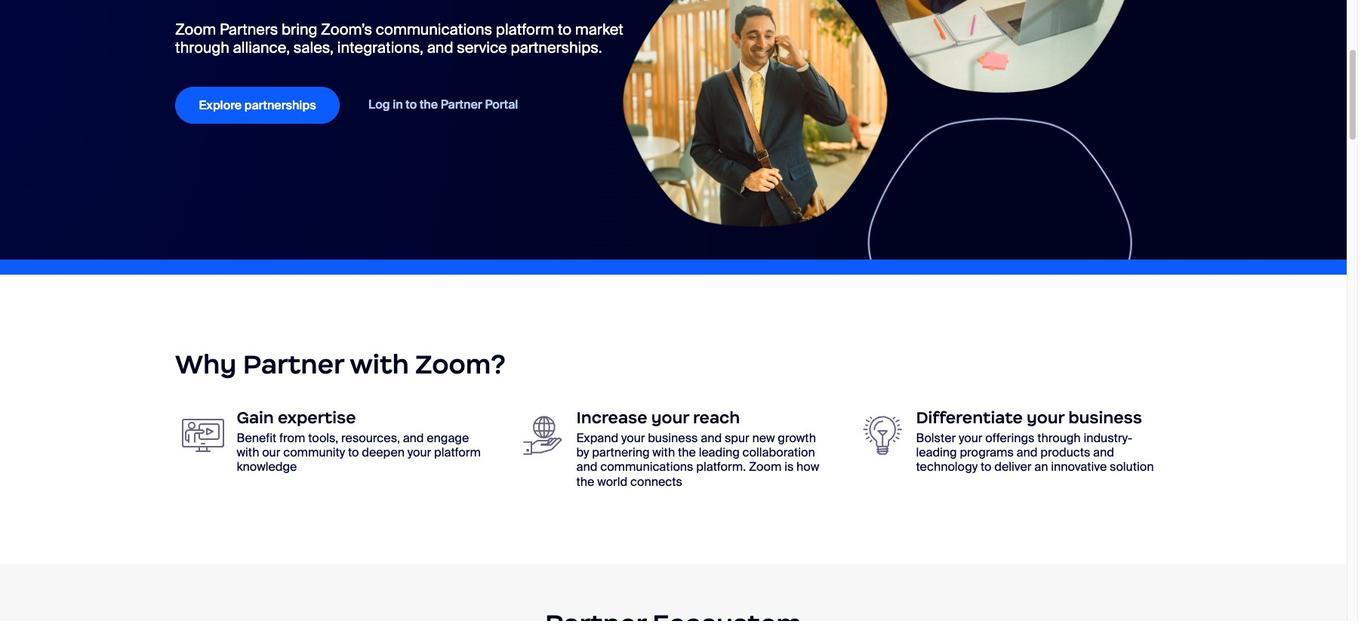 Task type: vqa. For each thing, say whether or not it's contained in the screenshot.
The Our
yes



Task type: describe. For each thing, give the bounding box(es) containing it.
explore partnerships link
[[175, 87, 340, 124]]

with inside "increase your reach expand your business and spur new growth by partnering with the leading collaboration and communications platform. zoom is how the world connects"
[[653, 445, 675, 461]]

and inside the zoom partners bring zoom's communications platform to market through alliance, sales, integrations, and service partnerships.
[[427, 37, 454, 57]]

from
[[280, 430, 305, 446]]

explore partnerships
[[199, 97, 316, 113]]

your down the differentiate
[[959, 430, 983, 446]]

hero img desktop2 image
[[499, 0, 1178, 275]]

bring
[[282, 19, 318, 39]]

1 horizontal spatial the
[[577, 474, 595, 490]]

increase your reach expand your business and spur new growth by partnering with the leading collaboration and communications platform. zoom is how the world connects
[[577, 408, 820, 490]]

zoom?
[[415, 348, 506, 381]]

deliver
[[995, 459, 1032, 475]]

sales,
[[294, 37, 334, 57]]

to inside the zoom partners bring zoom's communications platform to market through alliance, sales, integrations, and service partnerships.
[[558, 19, 572, 39]]

through inside differentiate your business bolster your offerings through industry- leading programs and products and technology to deliver an innovative solution
[[1038, 430, 1081, 446]]

gain
[[237, 408, 274, 428]]

2 horizontal spatial the
[[678, 445, 696, 461]]

0 horizontal spatial the
[[420, 97, 438, 113]]

business inside differentiate your business bolster your offerings through industry- leading programs and products and technology to deliver an innovative solution
[[1069, 408, 1143, 428]]

collaboration
[[743, 445, 816, 461]]

your up products on the right of page
[[1027, 408, 1065, 428]]

gain expertise benefit from tools, resources, and engage with our community to deepen your platform knowledge
[[237, 408, 481, 475]]

business inside "increase your reach expand your business and spur new growth by partnering with the leading collaboration and communications platform. zoom is how the world connects"
[[648, 430, 698, 446]]

explore
[[199, 97, 242, 113]]

1 horizontal spatial with
[[350, 348, 409, 381]]

products
[[1041, 445, 1091, 461]]

your inside gain expertise benefit from tools, resources, and engage with our community to deepen your platform knowledge
[[408, 445, 431, 461]]

programs
[[960, 445, 1014, 461]]

world
[[598, 474, 628, 490]]

platform inside the zoom partners bring zoom's communications platform to market through alliance, sales, integrations, and service partnerships.
[[496, 19, 554, 39]]

portal
[[485, 97, 518, 113]]

partners
[[220, 19, 278, 39]]

spur
[[725, 430, 750, 446]]

market
[[575, 19, 624, 39]]

zoom inside "increase your reach expand your business and spur new growth by partnering with the leading collaboration and communications platform. zoom is how the world connects"
[[749, 459, 782, 475]]

and down reach
[[701, 430, 722, 446]]

bolster
[[917, 430, 956, 446]]

log in to the partner portal
[[369, 97, 518, 113]]

an
[[1035, 459, 1049, 475]]

log in to the partner portal link
[[369, 97, 518, 113]]

technology
[[917, 459, 978, 475]]

offerings
[[986, 430, 1035, 446]]

leading inside "increase your reach expand your business and spur new growth by partnering with the leading collaboration and communications platform. zoom is how the world connects"
[[699, 445, 740, 461]]

how
[[797, 459, 820, 475]]

your down increase
[[622, 430, 645, 446]]

log
[[369, 97, 390, 113]]

to inside gain expertise benefit from tools, resources, and engage with our community to deepen your platform knowledge
[[348, 445, 359, 461]]

and left products on the right of page
[[1017, 445, 1038, 461]]

zoom partners bring zoom's communications platform to market through alliance, sales, integrations, and service partnerships.
[[175, 19, 624, 57]]

engage
[[427, 430, 469, 446]]

and down the 'expand'
[[577, 459, 598, 475]]

growth
[[778, 430, 816, 446]]

leading inside differentiate your business bolster your offerings through industry- leading programs and products and technology to deliver an innovative solution
[[917, 445, 957, 461]]



Task type: locate. For each thing, give the bounding box(es) containing it.
benefit
[[237, 430, 277, 446]]

innovative
[[1051, 459, 1107, 475]]

platform
[[496, 19, 554, 39], [434, 445, 481, 461]]

partner left portal
[[441, 97, 482, 113]]

integrations,
[[337, 37, 424, 57]]

0 vertical spatial through
[[175, 37, 229, 57]]

through left alliance,
[[175, 37, 229, 57]]

deepen
[[362, 445, 405, 461]]

through up an
[[1038, 430, 1081, 446]]

0 vertical spatial zoom
[[175, 19, 216, 39]]

expand
[[577, 430, 619, 446]]

partnerships.
[[511, 37, 602, 57]]

knowledge
[[237, 459, 297, 475]]

1 horizontal spatial communications
[[601, 459, 694, 475]]

1 vertical spatial the
[[678, 445, 696, 461]]

and right products on the right of page
[[1094, 445, 1115, 461]]

2 vertical spatial the
[[577, 474, 595, 490]]

industry-
[[1084, 430, 1133, 446]]

communications
[[376, 19, 492, 39], [601, 459, 694, 475]]

business up connects
[[648, 430, 698, 446]]

the left the world
[[577, 474, 595, 490]]

community
[[283, 445, 345, 461]]

is
[[785, 459, 794, 475]]

leading
[[699, 445, 740, 461], [917, 445, 957, 461]]

zoom left is
[[749, 459, 782, 475]]

connects
[[631, 474, 683, 490]]

with
[[350, 348, 409, 381], [237, 445, 259, 461], [653, 445, 675, 461]]

partnerships
[[245, 97, 316, 113]]

0 horizontal spatial business
[[648, 430, 698, 446]]

0 vertical spatial partner
[[441, 97, 482, 113]]

tools,
[[308, 430, 339, 446]]

partnering
[[592, 445, 650, 461]]

platform inside gain expertise benefit from tools, resources, and engage with our community to deepen your platform knowledge
[[434, 445, 481, 461]]

zoom inside the zoom partners bring zoom's communications platform to market through alliance, sales, integrations, and service partnerships.
[[175, 19, 216, 39]]

to left 'market'
[[558, 19, 572, 39]]

resources,
[[341, 430, 400, 446]]

and left engage
[[403, 430, 424, 446]]

reach
[[693, 408, 740, 428]]

platform right deepen at the left of page
[[434, 445, 481, 461]]

with inside gain expertise benefit from tools, resources, and engage with our community to deepen your platform knowledge
[[237, 445, 259, 461]]

your left reach
[[652, 408, 689, 428]]

0 horizontal spatial with
[[237, 445, 259, 461]]

0 vertical spatial platform
[[496, 19, 554, 39]]

zoom
[[175, 19, 216, 39], [749, 459, 782, 475]]

and
[[427, 37, 454, 57], [403, 430, 424, 446], [701, 430, 722, 446], [1017, 445, 1038, 461], [1094, 445, 1115, 461], [577, 459, 598, 475]]

our
[[262, 445, 281, 461]]

to right in
[[406, 97, 417, 113]]

1 horizontal spatial leading
[[917, 445, 957, 461]]

1 horizontal spatial zoom
[[749, 459, 782, 475]]

with up connects
[[653, 445, 675, 461]]

by
[[577, 445, 589, 461]]

and inside gain expertise benefit from tools, resources, and engage with our community to deepen your platform knowledge
[[403, 430, 424, 446]]

1 vertical spatial business
[[648, 430, 698, 446]]

1 horizontal spatial business
[[1069, 408, 1143, 428]]

and left service at left
[[427, 37, 454, 57]]

1 vertical spatial through
[[1038, 430, 1081, 446]]

to inside differentiate your business bolster your offerings through industry- leading programs and products and technology to deliver an innovative solution
[[981, 459, 992, 475]]

1 vertical spatial platform
[[434, 445, 481, 461]]

1 horizontal spatial partner
[[441, 97, 482, 113]]

solution
[[1110, 459, 1154, 475]]

1 vertical spatial communications
[[601, 459, 694, 475]]

new
[[753, 430, 775, 446]]

with up resources,
[[350, 348, 409, 381]]

to
[[558, 19, 572, 39], [406, 97, 417, 113], [348, 445, 359, 461], [981, 459, 992, 475]]

partner
[[441, 97, 482, 113], [243, 348, 344, 381]]

the left platform. at the bottom of the page
[[678, 445, 696, 461]]

1 leading from the left
[[699, 445, 740, 461]]

1 horizontal spatial through
[[1038, 430, 1081, 446]]

platform left 'market'
[[496, 19, 554, 39]]

in
[[393, 97, 403, 113]]

differentiate your business bolster your offerings through industry- leading programs and products and technology to deliver an innovative solution
[[917, 408, 1154, 475]]

zoom left partners
[[175, 19, 216, 39]]

with left our
[[237, 445, 259, 461]]

platform.
[[697, 459, 746, 475]]

1 vertical spatial partner
[[243, 348, 344, 381]]

why partner with zoom?
[[175, 348, 506, 381]]

0 horizontal spatial communications
[[376, 19, 492, 39]]

increase
[[577, 408, 648, 428]]

communications inside the zoom partners bring zoom's communications platform to market through alliance, sales, integrations, and service partnerships.
[[376, 19, 492, 39]]

differentiate
[[917, 408, 1023, 428]]

through
[[175, 37, 229, 57], [1038, 430, 1081, 446]]

leading down the differentiate
[[917, 445, 957, 461]]

0 horizontal spatial partner
[[243, 348, 344, 381]]

your right deepen at the left of page
[[408, 445, 431, 461]]

0 horizontal spatial zoom
[[175, 19, 216, 39]]

0 horizontal spatial leading
[[699, 445, 740, 461]]

0 vertical spatial communications
[[376, 19, 492, 39]]

the
[[420, 97, 438, 113], [678, 445, 696, 461], [577, 474, 595, 490]]

communications inside "increase your reach expand your business and spur new growth by partnering with the leading collaboration and communications platform. zoom is how the world connects"
[[601, 459, 694, 475]]

to left deliver
[[981, 459, 992, 475]]

zoom's
[[321, 19, 372, 39]]

through inside the zoom partners bring zoom's communications platform to market through alliance, sales, integrations, and service partnerships.
[[175, 37, 229, 57]]

0 horizontal spatial through
[[175, 37, 229, 57]]

0 horizontal spatial platform
[[434, 445, 481, 461]]

alliance,
[[233, 37, 290, 57]]

2 leading from the left
[[917, 445, 957, 461]]

2 horizontal spatial with
[[653, 445, 675, 461]]

service
[[457, 37, 507, 57]]

leading down reach
[[699, 445, 740, 461]]

your
[[652, 408, 689, 428], [1027, 408, 1065, 428], [622, 430, 645, 446], [959, 430, 983, 446], [408, 445, 431, 461]]

business up industry-
[[1069, 408, 1143, 428]]

1 horizontal spatial platform
[[496, 19, 554, 39]]

why
[[175, 348, 237, 381]]

business
[[1069, 408, 1143, 428], [648, 430, 698, 446]]

0 vertical spatial business
[[1069, 408, 1143, 428]]

1 vertical spatial zoom
[[749, 459, 782, 475]]

expertise
[[278, 408, 356, 428]]

0 vertical spatial the
[[420, 97, 438, 113]]

to left deepen at the left of page
[[348, 445, 359, 461]]

partner up 'expertise'
[[243, 348, 344, 381]]

the right in
[[420, 97, 438, 113]]



